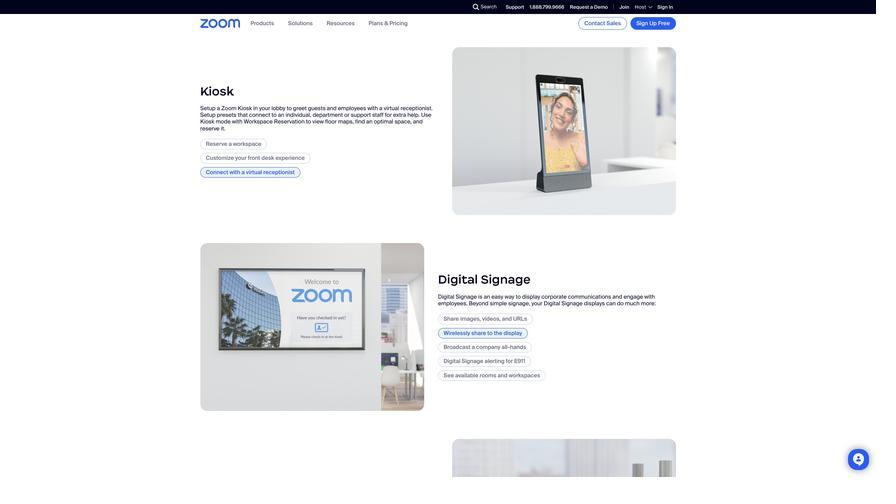 Task type: locate. For each thing, give the bounding box(es) containing it.
1 vertical spatial your
[[235, 154, 247, 162]]

signage inside button
[[462, 358, 483, 365]]

desk
[[262, 154, 274, 162]]

and left 'urls'
[[502, 315, 512, 323]]

a down customize your front desk experience button
[[242, 168, 245, 176]]

signage up available
[[462, 358, 483, 365]]

images,
[[460, 315, 481, 323]]

more:
[[641, 300, 656, 307]]

virtual
[[384, 105, 399, 112], [246, 168, 262, 176]]

sign left in
[[658, 4, 668, 10]]

1 vertical spatial sign
[[637, 20, 648, 27]]

a left company
[[472, 344, 475, 351]]

sign up free
[[637, 20, 670, 27]]

a inside button
[[229, 140, 232, 148]]

for left e911
[[506, 358, 513, 365]]

signage left is
[[456, 293, 477, 300]]

wirelessly share to the display
[[444, 329, 522, 337]]

digital kiosk woman's face image
[[452, 47, 676, 215]]

with up optimal
[[368, 105, 378, 112]]

in
[[669, 4, 673, 10]]

reserve a workspace
[[206, 140, 261, 148]]

signage up 'way' at the bottom of the page
[[481, 272, 531, 287]]

zoom
[[221, 105, 237, 112]]

with right connect
[[230, 168, 240, 176]]

digital for digital signage
[[438, 272, 478, 287]]

virtual down customize your front desk experience button
[[246, 168, 262, 176]]

0 vertical spatial your
[[259, 105, 270, 112]]

2 horizontal spatial an
[[484, 293, 490, 300]]

with inside button
[[230, 168, 240, 176]]

your inside button
[[235, 154, 247, 162]]

host button
[[635, 4, 652, 10]]

extra
[[393, 111, 406, 119]]

digital inside button
[[444, 358, 461, 365]]

share images, videos, and urls
[[444, 315, 527, 323]]

None search field
[[447, 1, 475, 13]]

1 vertical spatial kiosk
[[238, 105, 252, 112]]

signage left displays
[[562, 300, 583, 307]]

scheduling display element
[[200, 439, 676, 477]]

broadcast a company all-hands
[[444, 344, 526, 351]]

setup
[[200, 105, 216, 112], [200, 111, 216, 119]]

search
[[481, 3, 497, 10]]

zoom logo image
[[200, 19, 240, 28]]

customize
[[206, 154, 234, 162]]

displays
[[584, 300, 605, 307]]

digital up see
[[444, 358, 461, 365]]

with right engage
[[645, 293, 655, 300]]

kiosk left 'mode' at the top left of the page
[[200, 118, 214, 125]]

workspace
[[233, 140, 261, 148]]

sign left 'up'
[[637, 20, 648, 27]]

with
[[368, 105, 378, 112], [232, 118, 243, 125], [230, 168, 240, 176], [645, 293, 655, 300]]

individual,
[[286, 111, 311, 119]]

0 horizontal spatial an
[[278, 111, 284, 119]]

digital
[[438, 272, 478, 287], [438, 293, 455, 300], [544, 300, 560, 307], [444, 358, 461, 365]]

wirelessly
[[444, 329, 470, 337]]

department
[[313, 111, 343, 119]]

products
[[251, 20, 274, 27]]

all-
[[502, 344, 510, 351]]

1 horizontal spatial an
[[366, 118, 373, 125]]

sign
[[658, 4, 668, 10], [637, 20, 648, 27]]

0 vertical spatial for
[[385, 111, 392, 119]]

0 vertical spatial kiosk
[[200, 83, 234, 99]]

simple
[[490, 300, 507, 307]]

your right in
[[259, 105, 270, 112]]

0 horizontal spatial sign
[[637, 20, 648, 27]]

kiosk left in
[[238, 105, 252, 112]]

urls
[[513, 315, 527, 323]]

welcome to zoom image
[[200, 243, 424, 411]]

with right 'mode' at the top left of the page
[[232, 118, 243, 125]]

your right signage,
[[532, 300, 543, 307]]

2 vertical spatial kiosk
[[200, 118, 214, 125]]

1 horizontal spatial for
[[506, 358, 513, 365]]

a for broadcast a company all-hands
[[472, 344, 475, 351]]

kiosk up "zoom"
[[200, 83, 234, 99]]

sign up free link
[[631, 17, 676, 30]]

see
[[444, 372, 454, 379]]

receptionist.
[[401, 105, 433, 112]]

connect
[[249, 111, 270, 119]]

for right staff
[[385, 111, 392, 119]]

1 horizontal spatial sign
[[658, 4, 668, 10]]

1 horizontal spatial your
[[259, 105, 270, 112]]

plans
[[369, 20, 383, 27]]

a up optimal
[[379, 105, 383, 112]]

for inside setup a zoom kiosk in your lobby to greet guests and employees with a virtual receptionist. setup presets that connect to an individual, department or support staff for extra help. use kiosk mode with workspace reservation to view floor maps, find an optimal space, and reserve it.
[[385, 111, 392, 119]]

kiosk element
[[200, 47, 676, 215]]

available
[[455, 372, 479, 379]]

to left view
[[306, 118, 311, 125]]

to right 'way' at the bottom of the page
[[516, 293, 521, 300]]

digital signage alerting for e911
[[444, 358, 525, 365]]

0 vertical spatial display
[[522, 293, 540, 300]]

0 horizontal spatial virtual
[[246, 168, 262, 176]]

2 vertical spatial your
[[532, 300, 543, 307]]

in
[[253, 105, 258, 112]]

a for setup a zoom kiosk in your lobby to greet guests and employees with a virtual receptionist. setup presets that connect to an individual, department or support staff for extra help. use kiosk mode with workspace reservation to view floor maps, find an optimal space, and reserve it.
[[217, 105, 220, 112]]

receptionist
[[263, 168, 295, 176]]

an left individual,
[[278, 111, 284, 119]]

communications
[[568, 293, 611, 300]]

0 vertical spatial virtual
[[384, 105, 399, 112]]

mode
[[216, 118, 231, 125]]

corporate
[[542, 293, 567, 300]]

digital for digital signage alerting for e911
[[444, 358, 461, 365]]

2 horizontal spatial your
[[532, 300, 543, 307]]

your
[[259, 105, 270, 112], [235, 154, 247, 162], [532, 300, 543, 307]]

greet
[[293, 105, 307, 112]]

1 vertical spatial virtual
[[246, 168, 262, 176]]

to
[[287, 105, 292, 112], [272, 111, 277, 119], [306, 118, 311, 125], [516, 293, 521, 300], [488, 329, 493, 337]]

find
[[355, 118, 365, 125]]

0 horizontal spatial for
[[385, 111, 392, 119]]

much
[[625, 300, 640, 307]]

0 horizontal spatial your
[[235, 154, 247, 162]]

a for request a demo
[[590, 4, 593, 10]]

use
[[421, 111, 432, 119]]

presets
[[217, 111, 236, 119]]

to left the
[[488, 329, 493, 337]]

guests
[[308, 105, 326, 112]]

digital up share on the bottom of page
[[438, 293, 455, 300]]

virtual right staff
[[384, 105, 399, 112]]

a left demo
[[590, 4, 593, 10]]

reservation
[[274, 118, 305, 125]]

beyond
[[469, 300, 489, 307]]

support link
[[506, 4, 524, 10]]

videos,
[[482, 315, 501, 323]]

and
[[327, 105, 337, 112], [413, 118, 423, 125], [613, 293, 622, 300], [502, 315, 512, 323], [498, 372, 508, 379]]

a left "zoom"
[[217, 105, 220, 112]]

do
[[617, 300, 624, 307]]

it.
[[221, 125, 225, 132]]

and right the rooms
[[498, 372, 508, 379]]

an right is
[[484, 293, 490, 300]]

0 vertical spatial sign
[[658, 4, 668, 10]]

e911
[[514, 358, 525, 365]]

1 vertical spatial display
[[504, 329, 522, 337]]

1 setup from the top
[[200, 105, 216, 112]]

1 vertical spatial for
[[506, 358, 513, 365]]

your inside setup a zoom kiosk in your lobby to greet guests and employees with a virtual receptionist. setup presets that connect to an individual, department or support staff for extra help. use kiosk mode with workspace reservation to view floor maps, find an optimal space, and reserve it.
[[259, 105, 270, 112]]

engage
[[624, 293, 643, 300]]

1 horizontal spatial virtual
[[384, 105, 399, 112]]

request
[[570, 4, 589, 10]]

easy
[[492, 293, 504, 300]]

a right reserve
[[229, 140, 232, 148]]

search image
[[473, 4, 479, 10]]

an right find
[[366, 118, 373, 125]]

and inside button
[[502, 315, 512, 323]]

workspace
[[244, 118, 273, 125]]

reserve
[[206, 140, 227, 148]]

rooms
[[480, 372, 497, 379]]

digital up employees.
[[438, 272, 478, 287]]

display right the
[[504, 329, 522, 337]]

for
[[385, 111, 392, 119], [506, 358, 513, 365]]

up
[[650, 20, 657, 27]]

reserve a workspace button
[[200, 139, 267, 149]]

display right 'way' at the bottom of the page
[[522, 293, 540, 300]]

your left front
[[235, 154, 247, 162]]

signage for digital signage alerting for e911
[[462, 358, 483, 365]]

and left engage
[[613, 293, 622, 300]]

connect with a virtual receptionist button
[[200, 167, 300, 178]]

sign in
[[658, 4, 673, 10]]

to right connect
[[272, 111, 277, 119]]

setup left presets
[[200, 105, 216, 112]]

front
[[248, 154, 260, 162]]

setup up reserve
[[200, 111, 216, 119]]

a
[[590, 4, 593, 10], [217, 105, 220, 112], [379, 105, 383, 112], [229, 140, 232, 148], [242, 168, 245, 176], [472, 344, 475, 351]]



Task type: describe. For each thing, give the bounding box(es) containing it.
workspaces
[[509, 372, 540, 379]]

solutions button
[[288, 20, 313, 27]]

see available rooms and workspaces
[[444, 372, 540, 379]]

floor
[[325, 118, 337, 125]]

and inside digital signage is an easy way to display corporate communications and engage with employees. beyond simple signage, your digital signage displays can do much more:
[[613, 293, 622, 300]]

to inside wirelessly share to the display button
[[488, 329, 493, 337]]

reserve
[[200, 125, 220, 132]]

company
[[476, 344, 501, 351]]

support
[[351, 111, 371, 119]]

an inside digital signage is an easy way to display corporate communications and engage with employees. beyond simple signage, your digital signage displays can do much more:
[[484, 293, 490, 300]]

can
[[606, 300, 616, 307]]

or
[[344, 111, 350, 119]]

2 setup from the top
[[200, 111, 216, 119]]

view
[[313, 118, 324, 125]]

digital signage is an easy way to display corporate communications and engage with employees. beyond simple signage, your digital signage displays can do much more:
[[438, 293, 656, 307]]

demo
[[594, 4, 608, 10]]

and up floor
[[327, 105, 337, 112]]

hands
[[510, 344, 526, 351]]

staff
[[372, 111, 384, 119]]

for inside button
[[506, 358, 513, 365]]

digital right signage,
[[544, 300, 560, 307]]

employees.
[[438, 300, 468, 307]]

connect
[[206, 168, 228, 176]]

customize your front desk experience button
[[200, 153, 310, 164]]

lobby
[[272, 105, 285, 112]]

signage for digital signage
[[481, 272, 531, 287]]

optimal
[[374, 118, 393, 125]]

display inside button
[[504, 329, 522, 337]]

broadcast
[[444, 344, 471, 351]]

plans & pricing link
[[369, 20, 408, 27]]

share
[[444, 315, 459, 323]]

experience
[[275, 154, 305, 162]]

request a demo link
[[570, 4, 608, 10]]

digital signage element
[[200, 243, 676, 411]]

employees
[[338, 105, 366, 112]]

virtual inside button
[[246, 168, 262, 176]]

space,
[[395, 118, 412, 125]]

and down the receptionist.
[[413, 118, 423, 125]]

connect with a virtual receptionist
[[206, 168, 295, 176]]

&
[[384, 20, 388, 27]]

signage for digital signage is an easy way to display corporate communications and engage with employees. beyond simple signage, your digital signage displays can do much more:
[[456, 293, 477, 300]]

share
[[472, 329, 486, 337]]

contact sales
[[585, 20, 621, 27]]

digital signage alerting for e911 button
[[438, 356, 531, 367]]

digital for digital signage is an easy way to display corporate communications and engage with employees. beyond simple signage, your digital signage displays can do much more:
[[438, 293, 455, 300]]

products button
[[251, 20, 274, 27]]

solutions
[[288, 20, 313, 27]]

alerting
[[485, 358, 505, 365]]

to inside digital signage is an easy way to display corporate communications and engage with employees. beyond simple signage, your digital signage displays can do much more:
[[516, 293, 521, 300]]

customize your front desk experience
[[206, 154, 305, 162]]

join link
[[620, 4, 630, 10]]

1.888.799.9666 link
[[530, 4, 565, 10]]

way
[[505, 293, 515, 300]]

sales
[[607, 20, 621, 27]]

see available rooms and workspaces button
[[438, 370, 546, 381]]

host
[[635, 4, 646, 10]]

to left the greet
[[287, 105, 292, 112]]

setup a zoom kiosk in your lobby to greet guests and employees with a virtual receptionist. setup presets that connect to an individual, department or support staff for extra help. use kiosk mode with workspace reservation to view floor maps, find an optimal space, and reserve it.
[[200, 105, 433, 132]]

request a demo
[[570, 4, 608, 10]]

and inside button
[[498, 372, 508, 379]]

display inside digital signage is an easy way to display corporate communications and engage with employees. beyond simple signage, your digital signage displays can do much more:
[[522, 293, 540, 300]]

contact
[[585, 20, 605, 27]]

search image
[[473, 4, 479, 10]]

resources button
[[327, 20, 355, 27]]

sign in link
[[658, 4, 673, 10]]

is
[[478, 293, 483, 300]]

a for reserve a workspace
[[229, 140, 232, 148]]

your inside digital signage is an easy way to display corporate communications and engage with employees. beyond simple signage, your digital signage displays can do much more:
[[532, 300, 543, 307]]

signage,
[[509, 300, 530, 307]]

wirelessly share to the display button
[[438, 328, 528, 339]]

free
[[658, 20, 670, 27]]

share images, videos, and urls button
[[438, 314, 533, 325]]

virtual inside setup a zoom kiosk in your lobby to greet guests and employees with a virtual receptionist. setup presets that connect to an individual, department or support staff for extra help. use kiosk mode with workspace reservation to view floor maps, find an optimal space, and reserve it.
[[384, 105, 399, 112]]

broadcast a company all-hands button
[[438, 342, 532, 353]]

sign for sign up free
[[637, 20, 648, 27]]

the
[[494, 329, 503, 337]]

contact sales link
[[579, 17, 627, 30]]

1.888.799.9666
[[530, 4, 565, 10]]

pricing
[[390, 20, 408, 27]]

sign for sign in
[[658, 4, 668, 10]]

with inside digital signage is an easy way to display corporate communications and engage with employees. beyond simple signage, your digital signage displays can do much more:
[[645, 293, 655, 300]]

support
[[506, 4, 524, 10]]



Task type: vqa. For each thing, say whether or not it's contained in the screenshot.
BROADCAST
yes



